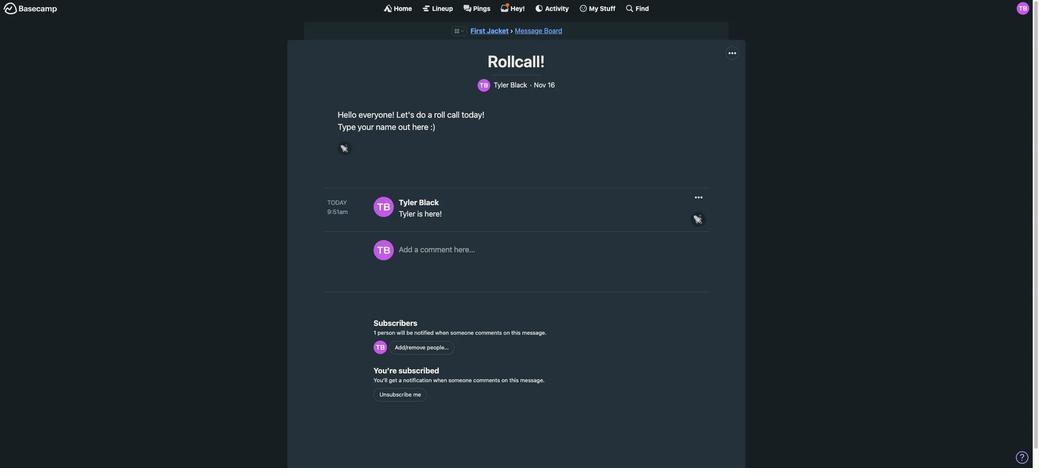 Task type: locate. For each thing, give the bounding box(es) containing it.
on inside you're subscribed you'll get a notification when someone comments on this message.
[[502, 378, 508, 384]]

people…
[[427, 345, 449, 351]]

on inside subscribers 1 person will be notified when someone comments on this message.
[[504, 330, 510, 336]]

pings
[[473, 4, 491, 12]]

0 vertical spatial a
[[428, 110, 432, 119]]

a inside you're subscribed you'll get a notification when someone comments on this message.
[[399, 378, 402, 384]]

tyler black image
[[1017, 2, 1030, 15], [374, 241, 394, 261], [374, 341, 387, 355]]

tyler black image up today!
[[478, 79, 491, 92]]

first jacket link
[[471, 27, 509, 35]]

tyler
[[494, 81, 509, 89], [399, 198, 417, 207], [399, 210, 416, 219]]

1 vertical spatial black
[[419, 198, 439, 207]]

a inside button
[[414, 246, 418, 255]]

1 horizontal spatial black
[[511, 81, 527, 89]]

0 vertical spatial tyler black image
[[1017, 2, 1030, 15]]

add a comment here… button
[[399, 241, 701, 279]]

0 horizontal spatial tyler black
[[399, 198, 439, 207]]

a right 'do'
[[428, 110, 432, 119]]

black left nov
[[511, 81, 527, 89]]

you're subscribed you'll get a notification when someone comments on this message.
[[374, 367, 545, 384]]

add
[[399, 246, 413, 255]]

2 vertical spatial a
[[399, 378, 402, 384]]

a right add
[[414, 246, 418, 255]]

you're
[[374, 367, 397, 376]]

when right notification at the left bottom of page
[[433, 378, 447, 384]]

a right get
[[399, 378, 402, 384]]

when inside subscribers 1 person will be notified when someone comments on this message.
[[435, 330, 449, 336]]

on for you're
[[502, 378, 508, 384]]

when up the people…
[[435, 330, 449, 336]]

a
[[428, 110, 432, 119], [414, 246, 418, 255], [399, 378, 402, 384]]

1 vertical spatial message.
[[520, 378, 545, 384]]

do
[[416, 110, 426, 119]]

on for subscribers
[[504, 330, 510, 336]]

comments for you're
[[473, 378, 500, 384]]

black up here!
[[419, 198, 439, 207]]

a inside hello everyone! let's do a roll call today! type your name out here :)
[[428, 110, 432, 119]]

someone inside subscribers 1 person will be notified when someone comments on this message.
[[451, 330, 474, 336]]

someone
[[451, 330, 474, 336], [449, 378, 472, 384]]

1 vertical spatial this
[[510, 378, 519, 384]]

1 vertical spatial a
[[414, 246, 418, 255]]

on
[[504, 330, 510, 336], [502, 378, 508, 384]]

0 vertical spatial someone
[[451, 330, 474, 336]]

0 horizontal spatial a
[[399, 378, 402, 384]]

9:51am element
[[327, 208, 348, 216]]

nov 16
[[534, 81, 555, 89]]

comments
[[475, 330, 502, 336], [473, 378, 500, 384]]

message. inside subscribers 1 person will be notified when someone comments on this message.
[[522, 330, 547, 336]]

call
[[447, 110, 460, 119]]

someone right notified
[[451, 330, 474, 336]]

2 vertical spatial tyler
[[399, 210, 416, 219]]

this inside subscribers 1 person will be notified when someone comments on this message.
[[511, 330, 521, 336]]

this for you're
[[510, 378, 519, 384]]

activity
[[545, 4, 569, 12]]

this inside you're subscribed you'll get a notification when someone comments on this message.
[[510, 378, 519, 384]]

tyler down rollcall!
[[494, 81, 509, 89]]

today!
[[462, 110, 485, 119]]

0 vertical spatial on
[[504, 330, 510, 336]]

1 vertical spatial tyler black image
[[374, 197, 394, 217]]

tyler black
[[494, 81, 527, 89], [399, 198, 439, 207]]

1 vertical spatial tyler
[[399, 198, 417, 207]]

unsubscribe
[[380, 392, 412, 399]]

2 vertical spatial tyler black image
[[374, 341, 387, 355]]

add/remove
[[395, 345, 426, 351]]

notified
[[415, 330, 434, 336]]

message. inside you're subscribed you'll get a notification when someone comments on this message.
[[520, 378, 545, 384]]

hello everyone! let's do a roll call today! type your name out here :)
[[338, 110, 485, 132]]

0 vertical spatial comments
[[475, 330, 502, 336]]

tyler left is
[[399, 210, 416, 219]]

unsubscribe me
[[380, 392, 421, 399]]

message. for subscribers
[[522, 330, 547, 336]]

1 vertical spatial when
[[433, 378, 447, 384]]

0 vertical spatial message.
[[522, 330, 547, 336]]

someone inside you're subscribed you'll get a notification when someone comments on this message.
[[449, 378, 472, 384]]

:)
[[431, 122, 436, 132]]

comments inside subscribers 1 person will be notified when someone comments on this message.
[[475, 330, 502, 336]]

0 vertical spatial tyler black
[[494, 81, 527, 89]]

0 vertical spatial this
[[511, 330, 521, 336]]

when
[[435, 330, 449, 336], [433, 378, 447, 384]]

tyler black down rollcall!
[[494, 81, 527, 89]]

everyone!
[[359, 110, 395, 119]]

get
[[389, 378, 397, 384]]

find
[[636, 4, 649, 12]]

1 horizontal spatial a
[[414, 246, 418, 255]]

notification
[[403, 378, 432, 384]]

person
[[378, 330, 395, 336]]

message.
[[522, 330, 547, 336], [520, 378, 545, 384]]

tyler black image left is
[[374, 197, 394, 217]]

activity link
[[535, 4, 569, 13]]

when inside you're subscribed you'll get a notification when someone comments on this message.
[[433, 378, 447, 384]]

someone for subscribers
[[451, 330, 474, 336]]

add/remove people… link
[[389, 341, 455, 355]]

tyler up tyler is here!
[[399, 198, 417, 207]]

0 vertical spatial tyler
[[494, 81, 509, 89]]

0 vertical spatial black
[[511, 81, 527, 89]]

1 vertical spatial comments
[[473, 378, 500, 384]]

black
[[511, 81, 527, 89], [419, 198, 439, 207]]

1 vertical spatial tyler black image
[[374, 241, 394, 261]]

1 vertical spatial tyler black
[[399, 198, 439, 207]]

first
[[471, 27, 485, 35]]

stuff
[[600, 4, 616, 12]]

this for subscribers
[[511, 330, 521, 336]]

someone down the people…
[[449, 378, 472, 384]]

0 vertical spatial when
[[435, 330, 449, 336]]

pings button
[[463, 4, 491, 13]]

0 vertical spatial tyler black image
[[478, 79, 491, 92]]

me
[[413, 392, 421, 399]]

board
[[544, 27, 562, 35]]

tyler black up is
[[399, 198, 439, 207]]

a for everyone!
[[428, 110, 432, 119]]

2 horizontal spatial a
[[428, 110, 432, 119]]

message board link
[[515, 27, 562, 35]]

roll
[[434, 110, 445, 119]]

comment
[[420, 246, 452, 255]]

this
[[511, 330, 521, 336], [510, 378, 519, 384]]

comments inside you're subscribed you'll get a notification when someone comments on this message.
[[473, 378, 500, 384]]

1 vertical spatial on
[[502, 378, 508, 384]]

1 vertical spatial someone
[[449, 378, 472, 384]]

home link
[[384, 4, 412, 13]]

1
[[374, 330, 376, 336]]

tyler black image
[[478, 79, 491, 92], [374, 197, 394, 217]]

when for subscribers
[[435, 330, 449, 336]]



Task type: describe. For each thing, give the bounding box(es) containing it.
rollcall!
[[488, 52, 545, 71]]

my
[[589, 4, 599, 12]]

your
[[358, 122, 374, 132]]

lineup link
[[422, 4, 453, 13]]

someone for you're
[[449, 378, 472, 384]]

tyler black image inside main element
[[1017, 2, 1030, 15]]

today 9:51am
[[327, 199, 348, 216]]

message. for you're
[[520, 378, 545, 384]]

today
[[327, 199, 347, 206]]

hello
[[338, 110, 357, 119]]

nov
[[534, 81, 546, 89]]

first jacket
[[471, 27, 509, 35]]

type
[[338, 122, 356, 132]]

is
[[417, 210, 423, 219]]

hey! button
[[501, 3, 525, 13]]

comments for subscribers
[[475, 330, 502, 336]]

out
[[398, 122, 410, 132]]

› message board
[[510, 27, 562, 35]]

0 horizontal spatial tyler black image
[[374, 197, 394, 217]]

subscribed
[[399, 367, 439, 376]]

when for you're
[[433, 378, 447, 384]]

lineup
[[432, 4, 453, 12]]

you'll
[[374, 378, 387, 384]]

name
[[376, 122, 396, 132]]

here
[[412, 122, 429, 132]]

find button
[[626, 4, 649, 13]]

a for subscribed
[[399, 378, 402, 384]]

be
[[407, 330, 413, 336]]

16
[[548, 81, 555, 89]]

will
[[397, 330, 405, 336]]

add/remove people…
[[395, 345, 449, 351]]

home
[[394, 4, 412, 12]]

0 horizontal spatial black
[[419, 198, 439, 207]]

my stuff
[[589, 4, 616, 12]]

hey!
[[511, 4, 525, 12]]

1 horizontal spatial tyler black image
[[478, 79, 491, 92]]

here!
[[425, 210, 442, 219]]

let's
[[397, 110, 414, 119]]

unsubscribe me button
[[374, 389, 427, 402]]

1 horizontal spatial tyler black
[[494, 81, 527, 89]]

add a comment here…
[[399, 246, 475, 255]]

switch accounts image
[[3, 2, 57, 15]]

message
[[515, 27, 543, 35]]

nov 16 element
[[534, 81, 555, 89]]

›
[[510, 27, 513, 35]]

subscribers
[[374, 319, 417, 328]]

my stuff button
[[579, 4, 616, 13]]

here…
[[454, 246, 475, 255]]

subscribers 1 person will be notified when someone comments on this message.
[[374, 319, 547, 336]]

tyler is here!
[[399, 210, 442, 219]]

9:51am link
[[327, 208, 365, 217]]

main element
[[0, 0, 1033, 16]]

jacket
[[487, 27, 509, 35]]

today link
[[327, 198, 365, 208]]

9:51am
[[327, 208, 348, 216]]

today element
[[327, 198, 347, 208]]



Task type: vqa. For each thing, say whether or not it's contained in the screenshot.
Terry Turtle image
no



